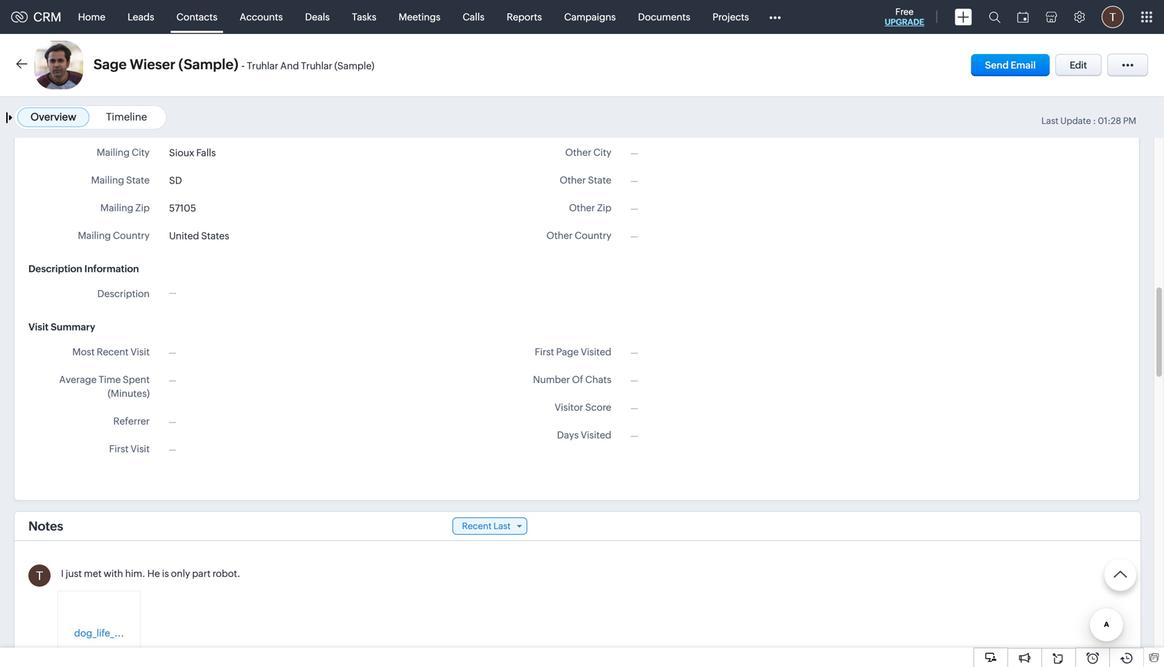 Task type: locate. For each thing, give the bounding box(es) containing it.
overview
[[31, 111, 76, 123]]

dog_life_...
[[74, 628, 124, 639]]

city up other state
[[594, 147, 612, 158]]

summary
[[51, 322, 95, 333]]

description for description
[[97, 288, 150, 300]]

other down other city
[[560, 175, 586, 186]]

0 vertical spatial first
[[535, 347, 555, 358]]

united states
[[169, 231, 229, 242]]

truhlar right -
[[247, 60, 279, 71]]

most
[[72, 347, 95, 358]]

description
[[28, 263, 82, 275], [97, 288, 150, 300]]

contacts
[[177, 11, 218, 23]]

first left page
[[535, 347, 555, 358]]

spent
[[123, 374, 150, 386]]

dog_life_... link
[[65, 628, 133, 639]]

truhlar and truhlar (sample) link
[[247, 60, 375, 72]]

visit
[[28, 322, 49, 333], [131, 347, 150, 358], [131, 444, 150, 455]]

0 horizontal spatial first
[[109, 444, 129, 455]]

1 horizontal spatial zip
[[598, 202, 612, 214]]

first for first visit
[[109, 444, 129, 455]]

visit summary
[[28, 322, 95, 333]]

description down 'information'
[[97, 288, 150, 300]]

deals link
[[294, 0, 341, 34]]

2 visited from the top
[[581, 430, 612, 441]]

mailing down "mailing city"
[[91, 175, 124, 186]]

0 horizontal spatial country
[[113, 230, 150, 241]]

first for first page visited
[[535, 347, 555, 358]]

deals
[[305, 11, 330, 23]]

1 vertical spatial visited
[[581, 430, 612, 441]]

mailing up mailing country
[[100, 202, 133, 214]]

crm
[[33, 10, 61, 24]]

recent
[[97, 347, 129, 358], [462, 521, 492, 532]]

other state
[[560, 175, 612, 186]]

first
[[535, 347, 555, 358], [109, 444, 129, 455]]

truhlar right 'and'
[[301, 60, 333, 71]]

mailing up mailing state
[[97, 147, 130, 158]]

1 country from the left
[[113, 230, 150, 241]]

0 horizontal spatial zip
[[135, 202, 150, 214]]

0 vertical spatial visited
[[581, 347, 612, 358]]

1 state from the left
[[126, 175, 150, 186]]

0 vertical spatial description
[[28, 263, 82, 275]]

0 horizontal spatial last
[[494, 521, 511, 532]]

projects link
[[702, 0, 761, 34]]

1 horizontal spatial truhlar
[[301, 60, 333, 71]]

other for other zip
[[569, 202, 596, 214]]

he
[[147, 569, 160, 580]]

2 zip from the left
[[598, 202, 612, 214]]

1 vertical spatial first
[[109, 444, 129, 455]]

city
[[132, 147, 150, 158], [594, 147, 612, 158]]

(sample) inside sage wieser (sample) - truhlar and truhlar (sample)
[[335, 60, 375, 71]]

0 horizontal spatial state
[[126, 175, 150, 186]]

met
[[84, 569, 102, 580]]

(sample) down "tasks"
[[335, 60, 375, 71]]

sd
[[169, 175, 182, 186]]

projects
[[713, 11, 750, 23]]

country down other zip
[[575, 230, 612, 241]]

1 vertical spatial last
[[494, 521, 511, 532]]

meetings link
[[388, 0, 452, 34]]

crm link
[[11, 10, 61, 24]]

1 horizontal spatial country
[[575, 230, 612, 241]]

tasks
[[352, 11, 377, 23]]

description left 'information'
[[28, 263, 82, 275]]

states
[[201, 231, 229, 242]]

1 visited from the top
[[581, 347, 612, 358]]

other down other zip
[[547, 230, 573, 241]]

zip down mailing state
[[135, 202, 150, 214]]

other up other state
[[566, 147, 592, 158]]

sage wieser (sample) - truhlar and truhlar (sample)
[[94, 57, 375, 72]]

create menu element
[[947, 0, 981, 34]]

country down mailing zip
[[113, 230, 150, 241]]

first down referrer
[[109, 444, 129, 455]]

(sample)
[[179, 57, 239, 72], [335, 60, 375, 71]]

first page visited
[[535, 347, 612, 358]]

2 city from the left
[[594, 147, 612, 158]]

upgrade
[[885, 17, 925, 27]]

send email
[[986, 60, 1037, 71]]

city up mailing state
[[132, 147, 150, 158]]

1 horizontal spatial state
[[588, 175, 612, 186]]

2 truhlar from the left
[[301, 60, 333, 71]]

recent last
[[462, 521, 511, 532]]

other
[[566, 147, 592, 158], [560, 175, 586, 186], [569, 202, 596, 214], [547, 230, 573, 241]]

overview link
[[31, 111, 76, 123]]

zip down other state
[[598, 202, 612, 214]]

visit up spent
[[131, 347, 150, 358]]

state
[[126, 175, 150, 186], [588, 175, 612, 186]]

0 horizontal spatial city
[[132, 147, 150, 158]]

truhlar
[[247, 60, 279, 71], [301, 60, 333, 71]]

1 city from the left
[[132, 147, 150, 158]]

visited
[[581, 347, 612, 358], [581, 430, 612, 441]]

2 state from the left
[[588, 175, 612, 186]]

visit left summary
[[28, 322, 49, 333]]

0 horizontal spatial (sample)
[[179, 57, 239, 72]]

other country
[[547, 230, 612, 241]]

pm
[[1124, 116, 1137, 126]]

leads
[[128, 11, 154, 23]]

united
[[169, 231, 199, 242]]

edit
[[1071, 60, 1088, 71]]

Other Modules field
[[761, 6, 790, 28]]

1 horizontal spatial description
[[97, 288, 150, 300]]

home link
[[67, 0, 117, 34]]

logo image
[[11, 11, 28, 23]]

other up other country
[[569, 202, 596, 214]]

visited up 'chats'
[[581, 347, 612, 358]]

0 horizontal spatial description
[[28, 263, 82, 275]]

visited down score
[[581, 430, 612, 441]]

profile element
[[1094, 0, 1133, 34]]

home
[[78, 11, 105, 23]]

state up other zip
[[588, 175, 612, 186]]

state up mailing zip
[[126, 175, 150, 186]]

1 horizontal spatial recent
[[462, 521, 492, 532]]

robot.
[[213, 569, 241, 580]]

mailing
[[97, 147, 130, 158], [91, 175, 124, 186], [100, 202, 133, 214], [78, 230, 111, 241]]

zip
[[135, 202, 150, 214], [598, 202, 612, 214]]

1 vertical spatial recent
[[462, 521, 492, 532]]

visit down referrer
[[131, 444, 150, 455]]

contacts link
[[165, 0, 229, 34]]

:
[[1094, 116, 1097, 126]]

country
[[113, 230, 150, 241], [575, 230, 612, 241]]

free
[[896, 7, 914, 17]]

1 horizontal spatial (sample)
[[335, 60, 375, 71]]

0 vertical spatial visit
[[28, 322, 49, 333]]

zip for other zip
[[598, 202, 612, 214]]

1 horizontal spatial first
[[535, 347, 555, 358]]

send email button
[[972, 54, 1050, 76]]

search element
[[981, 0, 1010, 34]]

(sample) left -
[[179, 57, 239, 72]]

0 horizontal spatial truhlar
[[247, 60, 279, 71]]

1 horizontal spatial city
[[594, 147, 612, 158]]

documents link
[[627, 0, 702, 34]]

average
[[59, 374, 97, 386]]

1 zip from the left
[[135, 202, 150, 214]]

2 country from the left
[[575, 230, 612, 241]]

with
[[104, 569, 123, 580]]

part
[[192, 569, 211, 580]]

01:28
[[1099, 116, 1122, 126]]

1 horizontal spatial last
[[1042, 116, 1059, 126]]

1 vertical spatial description
[[97, 288, 150, 300]]

other for other state
[[560, 175, 586, 186]]

0 horizontal spatial recent
[[97, 347, 129, 358]]

mailing up description information
[[78, 230, 111, 241]]



Task type: vqa. For each thing, say whether or not it's contained in the screenshot.
'activities'
no



Task type: describe. For each thing, give the bounding box(es) containing it.
mailing for mailing city
[[97, 147, 130, 158]]

time
[[99, 374, 121, 386]]

2 vertical spatial visit
[[131, 444, 150, 455]]

i just met with him. he is only part robot.
[[61, 569, 241, 580]]

calendar image
[[1018, 11, 1030, 23]]

i
[[61, 569, 64, 580]]

visitor score
[[555, 402, 612, 413]]

reports
[[507, 11, 542, 23]]

is
[[162, 569, 169, 580]]

free upgrade
[[885, 7, 925, 27]]

description for description information
[[28, 263, 82, 275]]

send
[[986, 60, 1009, 71]]

(minutes)
[[108, 388, 150, 399]]

1 vertical spatial visit
[[131, 347, 150, 358]]

profile image
[[1102, 6, 1125, 28]]

just
[[66, 569, 82, 580]]

mailing for mailing country
[[78, 230, 111, 241]]

state for mailing state
[[126, 175, 150, 186]]

-
[[242, 60, 245, 72]]

falls
[[196, 147, 216, 158]]

timeline
[[106, 111, 147, 123]]

number of chats
[[533, 374, 612, 386]]

search image
[[989, 11, 1001, 23]]

of
[[572, 374, 584, 386]]

mailing for mailing zip
[[100, 202, 133, 214]]

1 truhlar from the left
[[247, 60, 279, 71]]

country for other country
[[575, 230, 612, 241]]

other for other country
[[547, 230, 573, 241]]

first visit
[[109, 444, 150, 455]]

state for other state
[[588, 175, 612, 186]]

country for mailing country
[[113, 230, 150, 241]]

sioux falls
[[169, 147, 216, 158]]

tasks link
[[341, 0, 388, 34]]

only
[[171, 569, 190, 580]]

documents
[[638, 11, 691, 23]]

calls
[[463, 11, 485, 23]]

campaigns link
[[553, 0, 627, 34]]

email
[[1011, 60, 1037, 71]]

accounts
[[240, 11, 283, 23]]

mailing state
[[91, 175, 150, 186]]

calls link
[[452, 0, 496, 34]]

chats
[[586, 374, 612, 386]]

0 vertical spatial recent
[[97, 347, 129, 358]]

wieser
[[130, 57, 176, 72]]

sioux
[[169, 147, 194, 158]]

mailing zip
[[100, 202, 150, 214]]

meetings
[[399, 11, 441, 23]]

score
[[586, 402, 612, 413]]

campaigns
[[565, 11, 616, 23]]

days visited
[[557, 430, 612, 441]]

city for mailing city
[[132, 147, 150, 158]]

information
[[84, 263, 139, 275]]

other city
[[566, 147, 612, 158]]

reports link
[[496, 0, 553, 34]]

referrer
[[113, 416, 150, 427]]

and
[[280, 60, 299, 71]]

zip for mailing zip
[[135, 202, 150, 214]]

sage
[[94, 57, 127, 72]]

create menu image
[[955, 9, 973, 25]]

edit button
[[1056, 54, 1102, 76]]

notes
[[28, 520, 63, 534]]

most recent visit
[[72, 347, 150, 358]]

average time spent (minutes)
[[59, 374, 150, 399]]

other zip
[[569, 202, 612, 214]]

last update : 01:28 pm
[[1042, 116, 1137, 126]]

city for other city
[[594, 147, 612, 158]]

him.
[[125, 569, 145, 580]]

days
[[557, 430, 579, 441]]

57105
[[169, 203, 196, 214]]

mailing for mailing state
[[91, 175, 124, 186]]

other for other city
[[566, 147, 592, 158]]

accounts link
[[229, 0, 294, 34]]

visitor
[[555, 402, 584, 413]]

timeline link
[[106, 111, 147, 123]]

page
[[557, 347, 579, 358]]

mailing country
[[78, 230, 150, 241]]

update
[[1061, 116, 1092, 126]]

description information
[[28, 263, 139, 275]]

mailing city
[[97, 147, 150, 158]]

leads link
[[117, 0, 165, 34]]

0 vertical spatial last
[[1042, 116, 1059, 126]]



